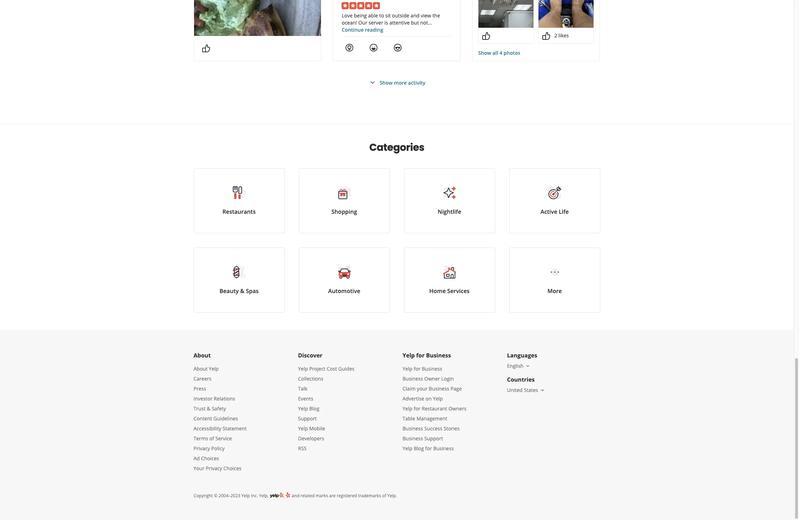 Task type: locate. For each thing, give the bounding box(es) containing it.
0 vertical spatial show
[[479, 49, 492, 56]]

show inside dropdown button
[[479, 49, 492, 56]]

1 vertical spatial about
[[194, 365, 208, 372]]

show for show all 4 photos
[[479, 49, 492, 56]]

yelp up claim
[[403, 365, 413, 372]]

press link
[[194, 385, 206, 392]]

show left all
[[479, 49, 492, 56]]

support inside yelp project cost guides collections talk events yelp blog support yelp mobile developers rss
[[298, 415, 317, 422]]

1 horizontal spatial &
[[240, 287, 245, 295]]

yelp left the inc.
[[242, 493, 250, 499]]

privacy
[[194, 445, 210, 452], [206, 465, 222, 472]]

table
[[403, 415, 415, 422]]

privacy down ad choices link
[[206, 465, 222, 472]]

about up careers
[[194, 365, 208, 372]]

english button
[[507, 362, 531, 369]]

blog down business support link
[[414, 445, 424, 452]]

4
[[500, 49, 503, 56]]

1 horizontal spatial open photo lightbox image
[[539, 0, 594, 28]]

16 chevron down v2 image inside united states dropdown button
[[540, 387, 546, 393]]

yelp down business support link
[[403, 445, 413, 452]]

yelp mobile link
[[298, 425, 325, 432]]

support down success
[[425, 435, 443, 442]]

0 vertical spatial &
[[240, 287, 245, 295]]

for down business support link
[[426, 445, 432, 452]]

more
[[394, 79, 407, 86]]

0 vertical spatial of
[[210, 435, 214, 442]]

show for show more activity
[[380, 79, 393, 86]]

advertise
[[403, 395, 425, 402]]

for
[[417, 351, 425, 359], [414, 365, 421, 372], [414, 405, 421, 412], [426, 445, 432, 452]]

blog inside yelp for business business owner login claim your business page advertise on yelp yelp for restaurant owners table management business success stories business support yelp blog for business
[[414, 445, 424, 452]]

24 useful v2 image
[[346, 43, 354, 52]]

1 vertical spatial show
[[380, 79, 393, 86]]

0 vertical spatial 16 chevron down v2 image
[[525, 363, 531, 369]]

like feed item image
[[482, 32, 491, 40], [202, 44, 210, 53]]

1 horizontal spatial of
[[382, 493, 386, 499]]

1 vertical spatial support
[[425, 435, 443, 442]]

your
[[417, 385, 428, 392]]

0 horizontal spatial choices
[[201, 455, 219, 462]]

blog inside yelp project cost guides collections talk events yelp blog support yelp mobile developers rss
[[309, 405, 320, 412]]

0 horizontal spatial open photo lightbox image
[[479, 0, 534, 28]]

yelp project cost guides collections talk events yelp blog support yelp mobile developers rss
[[298, 365, 355, 452]]

2 about from the top
[[194, 365, 208, 372]]

cost
[[327, 365, 337, 372]]

16 chevron down v2 image down languages
[[525, 363, 531, 369]]

24 funny v2 image
[[370, 43, 378, 52]]

yelp for business business owner login claim your business page advertise on yelp yelp for restaurant owners table management business success stories business support yelp blog for business
[[403, 365, 467, 452]]

2
[[555, 32, 558, 39]]

1 horizontal spatial like feed item image
[[482, 32, 491, 40]]

of up privacy policy link
[[210, 435, 214, 442]]

spas
[[246, 287, 259, 295]]

terms of service link
[[194, 435, 232, 442]]

1 vertical spatial choices
[[224, 465, 242, 472]]

yelp up collections link
[[298, 365, 308, 372]]

page
[[451, 385, 462, 392]]

support
[[298, 415, 317, 422], [425, 435, 443, 442]]

shopping
[[332, 208, 357, 216]]

developers link
[[298, 435, 324, 442]]

2 open photo lightbox image from the left
[[539, 0, 594, 28]]

about inside about yelp careers press investor relations trust & safety content guidelines accessibility statement terms of service privacy policy ad choices your privacy choices
[[194, 365, 208, 372]]

business success stories link
[[403, 425, 460, 432]]

0 vertical spatial privacy
[[194, 445, 210, 452]]

2004–2023
[[219, 493, 240, 499]]

business up claim
[[403, 375, 423, 382]]

policy
[[211, 445, 225, 452]]

choices down privacy policy link
[[201, 455, 219, 462]]

privacy down terms at the bottom of the page
[[194, 445, 210, 452]]

service
[[216, 435, 232, 442]]

copyright © 2004–2023 yelp inc. yelp,
[[194, 493, 269, 499]]

blog up support link
[[309, 405, 320, 412]]

about
[[194, 351, 211, 359], [194, 365, 208, 372]]

united states
[[507, 387, 538, 393]]

project
[[309, 365, 326, 372]]

management
[[417, 415, 448, 422]]

careers link
[[194, 375, 212, 382]]

1 vertical spatial blog
[[414, 445, 424, 452]]

active
[[541, 208, 558, 216]]

stories
[[444, 425, 460, 432]]

about up about yelp link at bottom left
[[194, 351, 211, 359]]

business down stories
[[434, 445, 454, 452]]

show all 4 photos
[[479, 49, 521, 56]]

&
[[240, 287, 245, 295], [207, 405, 211, 412]]

automotive link
[[299, 248, 390, 313]]

business
[[426, 351, 451, 359], [422, 365, 443, 372], [403, 375, 423, 382], [429, 385, 450, 392], [403, 425, 423, 432], [403, 435, 423, 442], [434, 445, 454, 452]]

active life
[[541, 208, 569, 216]]

claim
[[403, 385, 416, 392]]

& right trust
[[207, 405, 211, 412]]

about for about yelp careers press investor relations trust & safety content guidelines accessibility statement terms of service privacy policy ad choices your privacy choices
[[194, 365, 208, 372]]

like feed item image for show more activity button
[[202, 44, 210, 53]]

categories
[[370, 140, 425, 154]]

16 chevron down v2 image
[[525, 363, 531, 369], [540, 387, 546, 393]]

yelp project cost guides link
[[298, 365, 355, 372]]

business up yelp for business link
[[426, 351, 451, 359]]

about for about
[[194, 351, 211, 359]]

business support link
[[403, 435, 443, 442]]

0 horizontal spatial show
[[380, 79, 393, 86]]

activity
[[408, 79, 426, 86]]

yelp up "table"
[[403, 405, 413, 412]]

home services
[[430, 287, 470, 295]]

16 chevron down v2 image right states
[[540, 387, 546, 393]]

choices
[[201, 455, 219, 462], [224, 465, 242, 472]]

0 horizontal spatial blog
[[309, 405, 320, 412]]

photos
[[504, 49, 521, 56]]

open photo lightbox image
[[479, 0, 534, 28], [539, 0, 594, 28]]

category navigation section navigation
[[187, 124, 608, 330]]

show right 24 chevron down v2 image
[[380, 79, 393, 86]]

0 vertical spatial like feed item image
[[482, 32, 491, 40]]

show more activity button
[[369, 78, 426, 87]]

1 horizontal spatial blog
[[414, 445, 424, 452]]

mobile
[[309, 425, 325, 432]]

guides
[[339, 365, 355, 372]]

developers
[[298, 435, 324, 442]]

1 horizontal spatial support
[[425, 435, 443, 442]]

0 horizontal spatial support
[[298, 415, 317, 422]]

0 horizontal spatial 16 chevron down v2 image
[[525, 363, 531, 369]]

1 horizontal spatial 16 chevron down v2 image
[[540, 387, 546, 393]]

support down yelp blog link at the bottom of page
[[298, 415, 317, 422]]

of left yelp.
[[382, 493, 386, 499]]

0 vertical spatial blog
[[309, 405, 320, 412]]

nightlife link
[[404, 168, 495, 233]]

show all 4 photos button
[[479, 49, 521, 57]]

1 horizontal spatial show
[[479, 49, 492, 56]]

0 horizontal spatial like feed item image
[[202, 44, 210, 53]]

support inside yelp for business business owner login claim your business page advertise on yelp yelp for restaurant owners table management business success stories business support yelp blog for business
[[425, 435, 443, 442]]

show
[[479, 49, 492, 56], [380, 79, 393, 86]]

0 vertical spatial choices
[[201, 455, 219, 462]]

yelp logo image
[[270, 492, 283, 499]]

0 vertical spatial about
[[194, 351, 211, 359]]

beauty & spas link
[[194, 248, 285, 313]]

choices down policy on the left of the page
[[224, 465, 242, 472]]

home services link
[[404, 248, 495, 313]]

0 vertical spatial support
[[298, 415, 317, 422]]

& left spas on the bottom of page
[[240, 287, 245, 295]]

1 vertical spatial 16 chevron down v2 image
[[540, 387, 546, 393]]

home
[[430, 287, 446, 295]]

business down "table"
[[403, 425, 423, 432]]

1 vertical spatial of
[[382, 493, 386, 499]]

1 vertical spatial &
[[207, 405, 211, 412]]

0 horizontal spatial &
[[207, 405, 211, 412]]

talk
[[298, 385, 308, 392]]

success
[[425, 425, 443, 432]]

inc.
[[251, 493, 258, 499]]

marks
[[316, 493, 328, 499]]

continue reading button
[[342, 26, 384, 33]]

yelp burst image
[[286, 492, 291, 498]]

more
[[548, 287, 562, 295]]

accessibility
[[194, 425, 221, 432]]

like feed item image for "show all 4 photos" dropdown button
[[482, 32, 491, 40]]

0 horizontal spatial of
[[210, 435, 214, 442]]

yelp up careers
[[209, 365, 219, 372]]

trust
[[194, 405, 206, 412]]

yelp down events link
[[298, 405, 308, 412]]

16 chevron down v2 image inside english dropdown button
[[525, 363, 531, 369]]

1 about from the top
[[194, 351, 211, 359]]

1 vertical spatial like feed item image
[[202, 44, 210, 53]]

show inside button
[[380, 79, 393, 86]]

guidelines
[[214, 415, 238, 422]]



Task type: vqa. For each thing, say whether or not it's contained in the screenshot.
Recent
no



Task type: describe. For each thing, give the bounding box(es) containing it.
of inside about yelp careers press investor relations trust & safety content guidelines accessibility statement terms of service privacy policy ad choices your privacy choices
[[210, 435, 214, 442]]

services
[[448, 287, 470, 295]]

talk link
[[298, 385, 308, 392]]

reading
[[365, 26, 384, 33]]

automotive
[[328, 287, 361, 295]]

statement
[[223, 425, 247, 432]]

1 horizontal spatial choices
[[224, 465, 242, 472]]

beauty & spas
[[220, 287, 259, 295]]

nightlife
[[438, 208, 462, 216]]

careers
[[194, 375, 212, 382]]

privacy policy link
[[194, 445, 225, 452]]

business up owner
[[422, 365, 443, 372]]

likes
[[559, 32, 569, 39]]

24 cool v2 image
[[394, 43, 402, 52]]

yelp for business
[[403, 351, 451, 359]]

5 star rating image
[[342, 2, 380, 9]]

& inside about yelp careers press investor relations trust & safety content guidelines accessibility statement terms of service privacy policy ad choices your privacy choices
[[207, 405, 211, 412]]

collections
[[298, 375, 324, 382]]

all
[[493, 49, 499, 56]]

active life link
[[510, 168, 601, 233]]

24 chevron down v2 image
[[369, 78, 377, 87]]

related
[[301, 493, 315, 499]]

your privacy choices link
[[194, 465, 242, 472]]

continue reading
[[342, 26, 384, 33]]

table management link
[[403, 415, 448, 422]]

owner
[[425, 375, 440, 382]]

yelp down support link
[[298, 425, 308, 432]]

2 likes
[[555, 32, 569, 39]]

accessibility statement link
[[194, 425, 247, 432]]

safety
[[212, 405, 226, 412]]

claim your business page link
[[403, 385, 462, 392]]

ad choices link
[[194, 455, 219, 462]]

yelp blog for business link
[[403, 445, 454, 452]]

ad
[[194, 455, 200, 462]]

united
[[507, 387, 523, 393]]

rss
[[298, 445, 307, 452]]

continue
[[342, 26, 364, 33]]

copyright
[[194, 493, 213, 499]]

yelp,
[[259, 493, 269, 499]]

and
[[292, 493, 300, 499]]

business down owner
[[429, 385, 450, 392]]

1 vertical spatial privacy
[[206, 465, 222, 472]]

explore recent activity section section
[[188, 0, 606, 124]]

on
[[426, 395, 432, 402]]

shopping link
[[299, 168, 390, 233]]

life
[[559, 208, 569, 216]]

more link
[[510, 248, 601, 313]]

advertise on yelp link
[[403, 395, 443, 402]]

yelp right "on" at the right bottom of the page
[[433, 395, 443, 402]]

countries
[[507, 376, 535, 383]]

content
[[194, 415, 212, 422]]

states
[[524, 387, 538, 393]]

,
[[283, 493, 286, 499]]

business up yelp blog for business link
[[403, 435, 423, 442]]

yelp for business link
[[403, 365, 443, 372]]

16 chevron down v2 image for languages
[[525, 363, 531, 369]]

press
[[194, 385, 206, 392]]

discover
[[298, 351, 323, 359]]

investor
[[194, 395, 213, 402]]

owners
[[449, 405, 467, 412]]

yelp up yelp for business link
[[403, 351, 415, 359]]

yelp inside about yelp careers press investor relations trust & safety content guidelines accessibility statement terms of service privacy policy ad choices your privacy choices
[[209, 365, 219, 372]]

for down advertise
[[414, 405, 421, 412]]

are
[[329, 493, 336, 499]]

relations
[[214, 395, 235, 402]]

restaurants
[[223, 208, 256, 216]]

show more activity
[[380, 79, 426, 86]]

restaurants link
[[194, 168, 285, 233]]

trademarks
[[358, 493, 381, 499]]

trust & safety link
[[194, 405, 226, 412]]

and related marks are registered trademarks of yelp.
[[291, 493, 397, 499]]

login
[[442, 375, 454, 382]]

your
[[194, 465, 205, 472]]

©
[[214, 493, 218, 499]]

support link
[[298, 415, 317, 422]]

languages
[[507, 351, 538, 359]]

business owner login link
[[403, 375, 454, 382]]

& inside beauty & spas link
[[240, 287, 245, 295]]

yelp.
[[388, 493, 397, 499]]

16 chevron down v2 image for countries
[[540, 387, 546, 393]]

registered
[[337, 493, 357, 499]]

events
[[298, 395, 313, 402]]

1 open photo lightbox image from the left
[[479, 0, 534, 28]]

about yelp careers press investor relations trust & safety content guidelines accessibility statement terms of service privacy policy ad choices your privacy choices
[[194, 365, 247, 472]]

yelp for restaurant owners link
[[403, 405, 467, 412]]

like feed item image
[[543, 32, 551, 40]]

united states button
[[507, 387, 546, 393]]

for up the business owner login link
[[414, 365, 421, 372]]

investor relations link
[[194, 395, 235, 402]]

events link
[[298, 395, 313, 402]]

collections link
[[298, 375, 324, 382]]

beauty
[[220, 287, 239, 295]]

for up yelp for business link
[[417, 351, 425, 359]]



